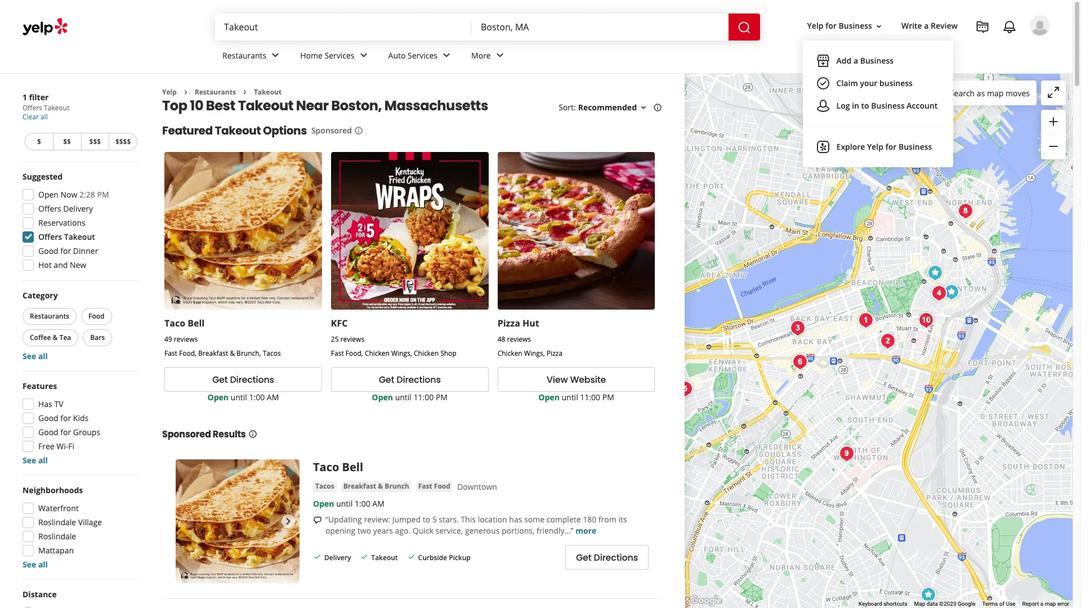 Task type: vqa. For each thing, say whether or not it's contained in the screenshot.


Task type: describe. For each thing, give the bounding box(es) containing it.
reviews for view
[[507, 335, 531, 344]]

quick
[[413, 526, 434, 536]]

a for write
[[924, 21, 929, 31]]

to inside ""updating review: jumped to 5 stars. this location has some complete 180 from its opening two years ago. quick service, generous portions, friendly…""
[[423, 514, 430, 525]]

free
[[38, 441, 54, 452]]

top
[[162, 97, 187, 115]]

a for report
[[1041, 601, 1044, 607]]

mike & patty's - boston image
[[877, 330, 899, 352]]

lotus test kitchen image
[[928, 282, 950, 304]]

reservations
[[38, 217, 85, 228]]

features
[[23, 381, 57, 391]]

0 horizontal spatial 16 info v2 image
[[248, 430, 257, 439]]

breakfast & brunch
[[343, 482, 409, 491]]

downtown
[[457, 482, 497, 492]]

suggested
[[23, 171, 63, 182]]

coffee & tea
[[30, 333, 71, 342]]

food inside button
[[434, 482, 451, 491]]

write
[[902, 21, 922, 31]]

restaurants button
[[23, 308, 77, 325]]

taco bell image
[[940, 281, 963, 303]]

sponsored for sponsored results
[[162, 428, 211, 441]]

16 checkmark v2 image for takeout
[[360, 553, 369, 562]]

explore
[[837, 142, 865, 152]]

log in to business account
[[837, 101, 938, 111]]

open now 2:28 pm
[[38, 189, 109, 200]]

of
[[1000, 601, 1005, 607]]

tacos inside the taco bell 49 reviews fast food, breakfast & brunch, tacos
[[263, 349, 281, 358]]

has
[[38, 399, 52, 409]]

fast inside the taco bell 49 reviews fast food, breakfast & brunch, tacos
[[164, 349, 177, 358]]

portions,
[[502, 526, 535, 536]]

0 horizontal spatial taco bell link
[[164, 317, 205, 330]]

report a map error
[[1023, 601, 1070, 607]]

restaurants for restaurants button
[[30, 311, 69, 321]]

map for moves
[[987, 88, 1004, 98]]

1 vertical spatial 1:00
[[355, 499, 370, 509]]

zoom out image
[[1047, 140, 1061, 153]]

services for home services
[[325, 50, 355, 61]]

0 vertical spatial open until 1:00 am
[[208, 392, 279, 403]]

see all for has tv
[[23, 455, 48, 466]]

1 horizontal spatial open until 1:00 am
[[313, 499, 385, 509]]

keyboard
[[859, 601, 882, 607]]

1 vertical spatial restaurants
[[195, 87, 236, 97]]

16 info v2 image for top 10 best takeout near boston, massachusetts
[[653, 103, 662, 112]]

filter
[[29, 92, 49, 103]]

new
[[70, 260, 86, 270]]

group containing suggested
[[19, 171, 140, 274]]

yelp link
[[162, 87, 177, 97]]

top 10 best takeout near boston, massachusetts
[[162, 97, 488, 115]]

none field near
[[481, 21, 720, 33]]

Find text field
[[224, 21, 463, 33]]

$
[[37, 137, 41, 146]]

11:00 for directions
[[414, 392, 434, 403]]

boston,
[[331, 97, 382, 115]]

wow tikka image
[[674, 378, 696, 400]]

yelp for yelp for business
[[807, 21, 824, 31]]

get directions for 25
[[379, 373, 441, 386]]

fast food link
[[416, 481, 453, 492]]

and
[[54, 260, 68, 270]]

2 horizontal spatial directions
[[594, 551, 638, 564]]

for for dinner
[[60, 246, 71, 256]]

free wi-fi
[[38, 441, 74, 452]]

yelp for the yelp link
[[162, 87, 177, 97]]

stars.
[[439, 514, 459, 525]]

wi-
[[56, 441, 68, 452]]

2 horizontal spatial get directions link
[[565, 545, 649, 570]]

reviews for get
[[174, 335, 198, 344]]

village
[[78, 517, 102, 528]]

& inside the taco bell 49 reviews fast food, breakfast & brunch, tacos
[[230, 349, 235, 358]]

moon & flower house -boston image
[[915, 309, 938, 331]]

1 vertical spatial pizza
[[547, 349, 563, 358]]

brad k. image
[[1030, 15, 1050, 35]]

taco for taco bell 49 reviews fast food, breakfast & brunch, tacos
[[164, 317, 185, 330]]

claim
[[837, 78, 858, 89]]

48
[[498, 335, 505, 344]]

view website
[[547, 373, 606, 386]]

offers for offers takeout
[[38, 231, 62, 242]]

& for coffee
[[53, 333, 58, 342]]

claim your business
[[837, 78, 913, 89]]

$$$$ button
[[109, 133, 137, 150]]

get directions link for 25
[[331, 367, 489, 392]]

0 vertical spatial delivery
[[63, 203, 93, 214]]

more link
[[576, 526, 597, 536]]

recommended
[[578, 102, 637, 113]]

home services
[[300, 50, 355, 61]]

for for groups
[[60, 427, 71, 438]]

16 chevron right v2 image for takeout
[[240, 88, 249, 97]]

16 chevron down v2 image
[[639, 103, 648, 112]]

24 chevron down v2 image for more
[[493, 49, 507, 62]]

options
[[263, 123, 307, 139]]

all for category
[[38, 351, 48, 362]]

map for error
[[1045, 601, 1056, 607]]

brunch
[[385, 482, 409, 491]]

open for kfc
[[372, 392, 393, 403]]

2 horizontal spatial get directions
[[576, 551, 638, 564]]

next image
[[282, 515, 295, 528]]

offers for offers delivery
[[38, 203, 61, 214]]

zoom in image
[[1047, 115, 1061, 128]]

all spice image
[[836, 442, 858, 465]]

hot and new
[[38, 260, 86, 270]]

shortcuts
[[884, 601, 908, 607]]

2 horizontal spatial yelp
[[867, 142, 884, 152]]

business categories element
[[213, 41, 1050, 73]]

for for kids
[[60, 413, 71, 424]]

1
[[23, 92, 27, 103]]

pizza hut link
[[498, 317, 539, 330]]

clear all link
[[23, 112, 48, 122]]

see for waterfront
[[23, 559, 36, 570]]

tacos button
[[313, 481, 337, 492]]

terms
[[983, 601, 998, 607]]

complete
[[547, 514, 581, 525]]

projects image
[[976, 20, 990, 34]]

see all button for has tv
[[23, 455, 48, 466]]

24 chevron down v2 image for home services
[[357, 49, 370, 62]]

good for kids
[[38, 413, 89, 424]]

24 chevron down v2 image for restaurants
[[269, 49, 282, 62]]

1 horizontal spatial am
[[372, 499, 385, 509]]

Near text field
[[481, 21, 720, 33]]

16 checkmark v2 image for curbside pickup
[[407, 553, 416, 562]]

category
[[23, 290, 58, 301]]

1 filter offers takeout clear all
[[23, 92, 69, 122]]

0 horizontal spatial am
[[267, 392, 279, 403]]

account
[[907, 101, 938, 111]]

directions for kfc
[[397, 373, 441, 386]]

takeout inside 1 filter offers takeout clear all
[[44, 103, 69, 113]]

distance
[[23, 589, 57, 600]]

11:00 for website
[[580, 392, 600, 403]]

taco bell
[[313, 460, 363, 475]]

review
[[931, 21, 958, 31]]

this
[[461, 514, 476, 525]]

location
[[478, 514, 507, 525]]

moves
[[1006, 88, 1030, 98]]

offers takeout
[[38, 231, 95, 242]]

get directions for bell
[[212, 373, 274, 386]]

explore yelp for business
[[837, 142, 932, 152]]

takeout link
[[254, 87, 282, 97]]

pauli's image
[[954, 200, 977, 222]]

claim your business button
[[812, 72, 944, 95]]

group containing neighborhoods
[[19, 485, 140, 571]]

180
[[583, 514, 597, 525]]

"updating
[[326, 514, 362, 525]]

results
[[213, 428, 246, 441]]

ago.
[[395, 526, 411, 536]]

bars
[[90, 333, 105, 342]]

good for good for dinner
[[38, 246, 58, 256]]

a for add
[[854, 55, 858, 66]]

business left 16 chevron down v2 icon
[[839, 21, 872, 31]]

16 chevron down v2 image
[[875, 22, 884, 31]]

16 checkmark v2 image for delivery
[[313, 553, 322, 562]]

2 chicken from the left
[[414, 349, 439, 358]]

food, inside kfc 25 reviews fast food, chicken wings, chicken shop
[[346, 349, 363, 358]]

offers inside 1 filter offers takeout clear all
[[23, 103, 42, 113]]

until for hut
[[562, 392, 578, 403]]

greco image
[[787, 317, 809, 339]]

chicken inside pizza hut 48 reviews chicken wings, pizza
[[498, 349, 523, 358]]

all for features
[[38, 455, 48, 466]]

use
[[1006, 601, 1016, 607]]

1 chicken from the left
[[365, 349, 390, 358]]

roslindale for roslindale village
[[38, 517, 76, 528]]

breakfast & brunch button
[[341, 481, 412, 492]]

breakfast inside the taco bell 49 reviews fast food, breakfast & brunch, tacos
[[198, 349, 228, 358]]

all inside 1 filter offers takeout clear all
[[41, 112, 48, 122]]

dinner
[[73, 246, 98, 256]]

more
[[471, 50, 491, 61]]

home
[[300, 50, 323, 61]]

terms of use
[[983, 601, 1016, 607]]

get for bell
[[212, 373, 228, 386]]

auto services
[[388, 50, 438, 61]]

taco bell 49 reviews fast food, breakfast & brunch, tacos
[[164, 317, 281, 358]]

0 vertical spatial restaurants link
[[213, 41, 291, 73]]

kfc image
[[917, 584, 940, 606]]

good for good for groups
[[38, 427, 58, 438]]

neighborhoods
[[23, 485, 83, 496]]

5
[[432, 514, 437, 525]]

add a business button
[[812, 50, 944, 72]]

24 add biz v2 image
[[816, 54, 830, 68]]

log in to business account button
[[812, 95, 944, 117]]

wings, inside kfc 25 reviews fast food, chicken wings, chicken shop
[[391, 349, 412, 358]]

24 yelp for biz v2 image
[[816, 141, 830, 154]]

none field find
[[224, 21, 463, 33]]

food, inside the taco bell 49 reviews fast food, breakfast & brunch, tacos
[[179, 349, 197, 358]]



Task type: locate. For each thing, give the bounding box(es) containing it.
for
[[826, 21, 837, 31], [886, 142, 897, 152], [60, 246, 71, 256], [60, 413, 71, 424], [60, 427, 71, 438]]

None search field
[[215, 14, 763, 41]]

0 horizontal spatial breakfast
[[198, 349, 228, 358]]

pressed cafe image
[[789, 351, 811, 373]]

map
[[914, 601, 926, 607]]

1 horizontal spatial delivery
[[324, 553, 351, 562]]

2 horizontal spatial get
[[576, 551, 592, 564]]

a right report
[[1041, 601, 1044, 607]]

0 vertical spatial see
[[23, 351, 36, 362]]

0 vertical spatial tacos
[[263, 349, 281, 358]]

1 24 chevron down v2 image from the left
[[357, 49, 370, 62]]

open until 11:00 pm for directions
[[372, 392, 448, 403]]

0 vertical spatial am
[[267, 392, 279, 403]]

0 horizontal spatial bell
[[188, 317, 205, 330]]

curbside pickup
[[418, 553, 471, 562]]

& left tea
[[53, 333, 58, 342]]

directions down shop
[[397, 373, 441, 386]]

16 chevron right v2 image right the yelp link
[[181, 88, 190, 97]]

map left error
[[1045, 601, 1056, 607]]

yelp up 24 add biz v2 image
[[807, 21, 824, 31]]

1 horizontal spatial get
[[379, 373, 394, 386]]

1 horizontal spatial directions
[[397, 373, 441, 386]]

in
[[852, 101, 859, 111]]

get down the taco bell 49 reviews fast food, breakfast & brunch, tacos
[[212, 373, 228, 386]]

24 chevron down v2 image
[[357, 49, 370, 62], [493, 49, 507, 62]]

offers down filter
[[23, 103, 42, 113]]

16 chevron right v2 image
[[181, 88, 190, 97], [240, 88, 249, 97]]

1 horizontal spatial wings,
[[524, 349, 545, 358]]

&
[[53, 333, 58, 342], [230, 349, 235, 358], [378, 482, 383, 491]]

0 horizontal spatial open until 11:00 pm
[[372, 392, 448, 403]]

slideshow element
[[176, 460, 300, 584]]

good up free at bottom left
[[38, 427, 58, 438]]

16 info v2 image for featured takeout options
[[354, 126, 363, 135]]

yelp for business button
[[803, 16, 888, 36]]

offers
[[23, 103, 42, 113], [38, 203, 61, 214], [38, 231, 62, 242]]

as
[[977, 88, 985, 98]]

roslindale down waterfront
[[38, 517, 76, 528]]

food
[[88, 311, 105, 321], [434, 482, 451, 491]]

home services link
[[291, 41, 379, 73]]

0 horizontal spatial fast
[[164, 349, 177, 358]]

1 vertical spatial yelp
[[162, 87, 177, 97]]

1 vertical spatial 16 info v2 image
[[354, 126, 363, 135]]

& inside button
[[53, 333, 58, 342]]

& inside "button"
[[378, 482, 383, 491]]

& for breakfast
[[378, 482, 383, 491]]

sponsored down top 10 best takeout near boston, massachusetts
[[311, 125, 352, 136]]

2 open until 11:00 pm from the left
[[539, 392, 614, 403]]

1 services from the left
[[325, 50, 355, 61]]

24 friends v2 image
[[816, 99, 830, 113]]

open inside group
[[38, 189, 59, 200]]

16 speech v2 image
[[313, 516, 322, 525]]

fast food button
[[416, 481, 453, 492]]

am
[[267, 392, 279, 403], [372, 499, 385, 509]]

1 horizontal spatial pm
[[436, 392, 448, 403]]

open until 1:00 am
[[208, 392, 279, 403], [313, 499, 385, 509]]

opening
[[326, 526, 356, 536]]

1 horizontal spatial 16 chevron right v2 image
[[240, 88, 249, 97]]

1 horizontal spatial map
[[1045, 601, 1056, 607]]

2 services from the left
[[408, 50, 438, 61]]

waterfront
[[38, 503, 79, 514]]

fast right brunch
[[418, 482, 432, 491]]

1 vertical spatial roslindale
[[38, 531, 76, 542]]

25
[[331, 335, 339, 344]]

none field up business categories element
[[481, 21, 720, 33]]

0 horizontal spatial directions
[[230, 373, 274, 386]]

see for has tv
[[23, 455, 36, 466]]

taco bell link up tacos "link"
[[313, 460, 363, 475]]

1 wings, from the left
[[391, 349, 412, 358]]

2 16 chevron right v2 image from the left
[[240, 88, 249, 97]]

2 wings, from the left
[[524, 349, 545, 358]]

11:00
[[414, 392, 434, 403], [580, 392, 600, 403]]

1 vertical spatial &
[[230, 349, 235, 358]]

bacco's fine foods image
[[855, 309, 877, 331]]

3 good from the top
[[38, 427, 58, 438]]

wings, inside pizza hut 48 reviews chicken wings, pizza
[[524, 349, 545, 358]]

1 horizontal spatial &
[[230, 349, 235, 358]]

sponsored
[[311, 125, 352, 136], [162, 428, 211, 441]]

directions for taco bell
[[230, 373, 274, 386]]

24 chevron down v2 image left home
[[269, 49, 282, 62]]

pm down website
[[603, 392, 614, 403]]

business down business
[[871, 101, 905, 111]]

0 vertical spatial food
[[88, 311, 105, 321]]

1 vertical spatial taco
[[313, 460, 339, 475]]

search
[[950, 88, 975, 98]]

delivery down open now 2:28 pm
[[63, 203, 93, 214]]

all for neighborhoods
[[38, 559, 48, 570]]

a right add
[[854, 55, 858, 66]]

service,
[[436, 526, 463, 536]]

1 horizontal spatial pizza
[[547, 349, 563, 358]]

1 open until 11:00 pm from the left
[[372, 392, 448, 403]]

services right auto
[[408, 50, 438, 61]]

see all button for waterfront
[[23, 559, 48, 570]]

16 info v2 image right 16 chevron down v2 image
[[653, 103, 662, 112]]

1 vertical spatial restaurants link
[[195, 87, 236, 97]]

0 horizontal spatial services
[[325, 50, 355, 61]]

$ button
[[25, 133, 53, 150]]

previous image
[[180, 515, 194, 528]]

offers up the reservations
[[38, 203, 61, 214]]

0 vertical spatial yelp
[[807, 21, 824, 31]]

1 horizontal spatial 11:00
[[580, 392, 600, 403]]

pizza up 'view'
[[547, 349, 563, 358]]

add a business
[[837, 55, 894, 66]]

get directions down kfc 25 reviews fast food, chicken wings, chicken shop
[[379, 373, 441, 386]]

see down coffee
[[23, 351, 36, 362]]

your
[[860, 78, 878, 89]]

group
[[1041, 110, 1066, 159], [19, 171, 140, 274], [20, 290, 140, 362], [19, 381, 140, 466], [19, 485, 140, 571]]

years
[[373, 526, 393, 536]]

see all down coffee
[[23, 351, 48, 362]]

3 see all button from the top
[[23, 559, 48, 570]]

1 horizontal spatial bell
[[342, 460, 363, 475]]

get down more
[[576, 551, 592, 564]]

1 good from the top
[[38, 246, 58, 256]]

0 vertical spatial pizza
[[498, 317, 520, 330]]

to right in
[[862, 101, 869, 111]]

a inside button
[[854, 55, 858, 66]]

None field
[[224, 21, 463, 33], [481, 21, 720, 33]]

yelp
[[807, 21, 824, 31], [162, 87, 177, 97], [867, 142, 884, 152]]

food up the "bars"
[[88, 311, 105, 321]]

featured
[[162, 123, 213, 139]]

sponsored for sponsored
[[311, 125, 352, 136]]

bell inside the taco bell 49 reviews fast food, breakfast & brunch, tacos
[[188, 317, 205, 330]]

pm for view
[[603, 392, 614, 403]]

pm down shop
[[436, 392, 448, 403]]

2 roslindale from the top
[[38, 531, 76, 542]]

restaurants right the top
[[195, 87, 236, 97]]

directions down brunch,
[[230, 373, 274, 386]]

2 16 checkmark v2 image from the left
[[360, 553, 369, 562]]

0 horizontal spatial none field
[[224, 21, 463, 33]]

1 vertical spatial am
[[372, 499, 385, 509]]

2 24 chevron down v2 image from the left
[[440, 49, 453, 62]]

0 vertical spatial taco bell link
[[164, 317, 205, 330]]

for down good for kids
[[60, 427, 71, 438]]

get directions down brunch,
[[212, 373, 274, 386]]

to
[[862, 101, 869, 111], [423, 514, 430, 525]]

0 horizontal spatial get
[[212, 373, 228, 386]]

services for auto services
[[408, 50, 438, 61]]

taco bell link
[[164, 317, 205, 330], [313, 460, 363, 475]]

for right explore
[[886, 142, 897, 152]]

2 24 chevron down v2 image from the left
[[493, 49, 507, 62]]

write a review
[[902, 21, 958, 31]]

2 see all from the top
[[23, 455, 48, 466]]

breakfast down taco bell
[[343, 482, 376, 491]]

see all button
[[23, 351, 48, 362], [23, 455, 48, 466], [23, 559, 48, 570]]

2 see from the top
[[23, 455, 36, 466]]

breakfast inside breakfast & brunch "button"
[[343, 482, 376, 491]]

3 chicken from the left
[[498, 349, 523, 358]]

pizza
[[498, 317, 520, 330], [547, 349, 563, 358]]

bell for taco bell
[[342, 460, 363, 475]]

1 reviews from the left
[[174, 335, 198, 344]]

all right clear
[[41, 112, 48, 122]]

until for 25
[[395, 392, 412, 403]]

$$ button
[[53, 133, 81, 150]]

tacos down taco bell
[[315, 482, 334, 491]]

for up 24 add biz v2 image
[[826, 21, 837, 31]]

0 horizontal spatial 24 chevron down v2 image
[[357, 49, 370, 62]]

16 chevron right v2 image for restaurants
[[181, 88, 190, 97]]

brunch,
[[237, 349, 261, 358]]

0 vertical spatial roslindale
[[38, 517, 76, 528]]

open for pizza hut
[[539, 392, 560, 403]]

2 vertical spatial offers
[[38, 231, 62, 242]]

kfc 25 reviews fast food, chicken wings, chicken shop
[[331, 317, 457, 358]]

24 chevron down v2 image inside auto services link
[[440, 49, 453, 62]]

24 chevron down v2 image right auto services
[[440, 49, 453, 62]]

tacos inside button
[[315, 482, 334, 491]]

1 vertical spatial breakfast
[[343, 482, 376, 491]]

restaurants up takeout link
[[222, 50, 267, 61]]

1 none field from the left
[[224, 21, 463, 33]]

3 16 checkmark v2 image from the left
[[407, 553, 416, 562]]

0 vertical spatial sponsored
[[311, 125, 352, 136]]

1 horizontal spatial taco bell link
[[313, 460, 363, 475]]

2 good from the top
[[38, 413, 58, 424]]

shop
[[441, 349, 457, 358]]

wings, left shop
[[391, 349, 412, 358]]

1 vertical spatial tacos
[[315, 482, 334, 491]]

0 vertical spatial see all button
[[23, 351, 48, 362]]

1 vertical spatial see all
[[23, 455, 48, 466]]

sponsored left results
[[162, 428, 211, 441]]

reviews inside kfc 25 reviews fast food, chicken wings, chicken shop
[[341, 335, 364, 344]]

24 chevron down v2 image left auto
[[357, 49, 370, 62]]

group containing category
[[20, 290, 140, 362]]

2 none field from the left
[[481, 21, 720, 33]]

0 vertical spatial map
[[987, 88, 1004, 98]]

open until 1:00 am up "updating
[[313, 499, 385, 509]]

0 horizontal spatial &
[[53, 333, 58, 342]]

1 horizontal spatial tacos
[[315, 482, 334, 491]]

business
[[880, 78, 913, 89]]

see up distance
[[23, 559, 36, 570]]

good
[[38, 246, 58, 256], [38, 413, 58, 424], [38, 427, 58, 438]]

to inside button
[[862, 101, 869, 111]]

1 horizontal spatial yelp
[[807, 21, 824, 31]]

restaurants link right the top
[[195, 87, 236, 97]]

0 vertical spatial 16 info v2 image
[[653, 103, 662, 112]]

map region
[[654, 0, 1081, 608]]

roslindale village
[[38, 517, 102, 528]]

24 claim v2 image
[[816, 77, 830, 90]]

0 horizontal spatial 11:00
[[414, 392, 434, 403]]

0 horizontal spatial open until 1:00 am
[[208, 392, 279, 403]]

offers down the reservations
[[38, 231, 62, 242]]

fi
[[68, 441, 74, 452]]

all down mattapan
[[38, 559, 48, 570]]

2 horizontal spatial a
[[1041, 601, 1044, 607]]

1 16 chevron right v2 image from the left
[[181, 88, 190, 97]]

24 chevron down v2 image for auto services
[[440, 49, 453, 62]]

1 16 checkmark v2 image from the left
[[313, 553, 322, 562]]

10
[[190, 97, 203, 115]]

food button
[[81, 308, 112, 325]]

group containing features
[[19, 381, 140, 466]]

yelp for business
[[807, 21, 872, 31]]

restaurants inside business categories element
[[222, 50, 267, 61]]

taco up tacos button
[[313, 460, 339, 475]]

get for 25
[[379, 373, 394, 386]]

2 vertical spatial yelp
[[867, 142, 884, 152]]

services right home
[[325, 50, 355, 61]]

map right as on the right top of page
[[987, 88, 1004, 98]]

business up claim your business
[[860, 55, 894, 66]]

search as map moves
[[950, 88, 1030, 98]]

1 horizontal spatial reviews
[[341, 335, 364, 344]]

recommended button
[[578, 102, 648, 113]]

see all down mattapan
[[23, 559, 48, 570]]

notifications image
[[1003, 20, 1017, 34]]

food up stars.
[[434, 482, 451, 491]]

1 horizontal spatial fast
[[331, 349, 344, 358]]

1 vertical spatial delivery
[[324, 553, 351, 562]]

all
[[41, 112, 48, 122], [38, 351, 48, 362], [38, 455, 48, 466], [38, 559, 48, 570]]

16 chevron right v2 image left takeout link
[[240, 88, 249, 97]]

coffee & tea button
[[23, 329, 78, 346]]

1 see all from the top
[[23, 351, 48, 362]]

food inside button
[[88, 311, 105, 321]]

google image
[[688, 594, 725, 608]]

& left brunch,
[[230, 349, 235, 358]]

2 vertical spatial see all button
[[23, 559, 48, 570]]

1 horizontal spatial 16 info v2 image
[[354, 126, 363, 135]]

reviews right 25
[[341, 335, 364, 344]]

pm for get
[[436, 392, 448, 403]]

kfc link
[[331, 317, 348, 330]]

open until 11:00 pm for website
[[539, 392, 614, 403]]

directions down the its
[[594, 551, 638, 564]]

view
[[547, 373, 568, 386]]

pizza up 48
[[498, 317, 520, 330]]

1 horizontal spatial 24 chevron down v2 image
[[440, 49, 453, 62]]

see all button down mattapan
[[23, 559, 48, 570]]

see up neighborhoods
[[23, 455, 36, 466]]

3 see from the top
[[23, 559, 36, 570]]

restaurants inside button
[[30, 311, 69, 321]]

0 vertical spatial good
[[38, 246, 58, 256]]

0 vertical spatial restaurants
[[222, 50, 267, 61]]

0 horizontal spatial to
[[423, 514, 430, 525]]

now
[[61, 189, 77, 200]]

delivery down opening
[[324, 553, 351, 562]]

pm inside group
[[97, 189, 109, 200]]

user actions element
[[798, 14, 1066, 168]]

2 horizontal spatial 16 checkmark v2 image
[[407, 553, 416, 562]]

delivery
[[63, 203, 93, 214], [324, 553, 351, 562]]

get down kfc 25 reviews fast food, chicken wings, chicken shop
[[379, 373, 394, 386]]

open for taco bell
[[208, 392, 229, 403]]

0 vertical spatial taco
[[164, 317, 185, 330]]

restaurants
[[222, 50, 267, 61], [195, 87, 236, 97], [30, 311, 69, 321]]

0 horizontal spatial sponsored
[[162, 428, 211, 441]]

data
[[927, 601, 938, 607]]

reviews down pizza hut link
[[507, 335, 531, 344]]

16 checkmark v2 image down the two at bottom left
[[360, 553, 369, 562]]

1 roslindale from the top
[[38, 517, 76, 528]]

0 horizontal spatial map
[[987, 88, 1004, 98]]

fast down 49
[[164, 349, 177, 358]]

0 horizontal spatial pm
[[97, 189, 109, 200]]

1 horizontal spatial open until 11:00 pm
[[539, 392, 614, 403]]

best
[[206, 97, 235, 115]]

taco for taco bell
[[313, 460, 339, 475]]

see all button down coffee
[[23, 351, 48, 362]]

hot
[[38, 260, 52, 270]]

roslindale up mattapan
[[38, 531, 76, 542]]

16 checkmark v2 image
[[313, 553, 322, 562], [360, 553, 369, 562], [407, 553, 416, 562]]

fast inside kfc 25 reviews fast food, chicken wings, chicken shop
[[331, 349, 344, 358]]

0 horizontal spatial 16 checkmark v2 image
[[313, 553, 322, 562]]

open until 11:00 pm
[[372, 392, 448, 403], [539, 392, 614, 403]]

restaurants up coffee & tea
[[30, 311, 69, 321]]

write a review link
[[897, 16, 963, 36]]

see all down free at bottom left
[[23, 455, 48, 466]]

good for good for kids
[[38, 413, 58, 424]]

24 chevron down v2 image inside home services link
[[357, 49, 370, 62]]

49
[[164, 335, 172, 344]]

0 horizontal spatial a
[[854, 55, 858, 66]]

distance option group
[[19, 589, 140, 608]]

0 horizontal spatial wings,
[[391, 349, 412, 358]]

featured takeout options
[[162, 123, 307, 139]]

fast food
[[418, 482, 451, 491]]

subway image
[[924, 262, 947, 284]]

sort:
[[559, 102, 576, 113]]

1 vertical spatial see
[[23, 455, 36, 466]]

0 horizontal spatial yelp
[[162, 87, 177, 97]]

2 vertical spatial good
[[38, 427, 58, 438]]

0 horizontal spatial 1:00
[[249, 392, 265, 403]]

yelp left 10
[[162, 87, 177, 97]]

1:00 up review:
[[355, 499, 370, 509]]

taco up 49
[[164, 317, 185, 330]]

2 horizontal spatial &
[[378, 482, 383, 491]]

get directions down more
[[576, 551, 638, 564]]

see all button down free at bottom left
[[23, 455, 48, 466]]

0 horizontal spatial reviews
[[174, 335, 198, 344]]

2 reviews from the left
[[341, 335, 364, 344]]

see all for waterfront
[[23, 559, 48, 570]]

1 horizontal spatial chicken
[[414, 349, 439, 358]]

0 vertical spatial offers
[[23, 103, 42, 113]]

all down free at bottom left
[[38, 455, 48, 466]]

curbside
[[418, 553, 447, 562]]

2 horizontal spatial chicken
[[498, 349, 523, 358]]

1 horizontal spatial 24 chevron down v2 image
[[493, 49, 507, 62]]

google
[[958, 601, 976, 607]]

generous
[[465, 526, 500, 536]]

business down account
[[899, 142, 932, 152]]

1 11:00 from the left
[[414, 392, 434, 403]]

reviews inside the taco bell 49 reviews fast food, breakfast & brunch, tacos
[[174, 335, 198, 344]]

24 chevron down v2 image inside more link
[[493, 49, 507, 62]]

for for business
[[826, 21, 837, 31]]

1 vertical spatial a
[[854, 55, 858, 66]]

get directions link down kfc 25 reviews fast food, chicken wings, chicken shop
[[331, 367, 489, 392]]

from
[[599, 514, 617, 525]]

a
[[924, 21, 929, 31], [854, 55, 858, 66], [1041, 601, 1044, 607]]

fast inside button
[[418, 482, 432, 491]]

expand map image
[[1047, 86, 1061, 99]]

2 vertical spatial see all
[[23, 559, 48, 570]]

1 vertical spatial to
[[423, 514, 430, 525]]

to left 5
[[423, 514, 430, 525]]

roslindale
[[38, 517, 76, 528], [38, 531, 76, 542]]

massachusetts
[[385, 97, 488, 115]]

16 info v2 image right results
[[248, 430, 257, 439]]

good for groups
[[38, 427, 100, 438]]

0 horizontal spatial chicken
[[365, 349, 390, 358]]

16 info v2 image
[[653, 103, 662, 112], [354, 126, 363, 135], [248, 430, 257, 439]]

0 horizontal spatial tacos
[[263, 349, 281, 358]]

good up hot
[[38, 246, 58, 256]]

3 reviews from the left
[[507, 335, 531, 344]]

24 chevron down v2 image
[[269, 49, 282, 62], [440, 49, 453, 62]]

1 horizontal spatial food,
[[346, 349, 363, 358]]

fast down 25
[[331, 349, 344, 358]]

good for dinner
[[38, 246, 98, 256]]

16 checkmark v2 image down 16 speech v2 image
[[313, 553, 322, 562]]

pickup
[[449, 553, 471, 562]]

bell for taco bell 49 reviews fast food, breakfast & brunch, tacos
[[188, 317, 205, 330]]

explore yelp for business button
[[812, 136, 944, 159]]

16 checkmark v2 image left "curbside"
[[407, 553, 416, 562]]

1:00
[[249, 392, 265, 403], [355, 499, 370, 509]]

1 24 chevron down v2 image from the left
[[269, 49, 282, 62]]

open until 1:00 am up results
[[208, 392, 279, 403]]

1 horizontal spatial breakfast
[[343, 482, 376, 491]]

1:00 down brunch,
[[249, 392, 265, 403]]

good down has tv
[[38, 413, 58, 424]]

2 11:00 from the left
[[580, 392, 600, 403]]

restaurants for topmost restaurants link
[[222, 50, 267, 61]]

0 horizontal spatial 16 chevron right v2 image
[[181, 88, 190, 97]]

all down coffee
[[38, 351, 48, 362]]

16 info v2 image down boston,
[[354, 126, 363, 135]]

get directions link down more
[[565, 545, 649, 570]]

yelp right explore
[[867, 142, 884, 152]]

reviews right 49
[[174, 335, 198, 344]]

reviews inside pizza hut 48 reviews chicken wings, pizza
[[507, 335, 531, 344]]

1 see all button from the top
[[23, 351, 48, 362]]

0 horizontal spatial 24 chevron down v2 image
[[269, 49, 282, 62]]

1 horizontal spatial none field
[[481, 21, 720, 33]]

taco inside the taco bell 49 reviews fast food, breakfast & brunch, tacos
[[164, 317, 185, 330]]

3 see all from the top
[[23, 559, 48, 570]]

none field up home services link
[[224, 21, 463, 33]]

breakfast left brunch,
[[198, 349, 228, 358]]

pm right 2:28
[[97, 189, 109, 200]]

roslindale for roslindale
[[38, 531, 76, 542]]

1 food, from the left
[[179, 349, 197, 358]]

©2023
[[940, 601, 957, 607]]

0 vertical spatial breakfast
[[198, 349, 228, 358]]

get directions link down brunch,
[[164, 367, 322, 392]]

1 see from the top
[[23, 351, 36, 362]]

24 chevron down v2 image inside restaurants link
[[269, 49, 282, 62]]

2 vertical spatial see
[[23, 559, 36, 570]]

offers delivery
[[38, 203, 93, 214]]

2 food, from the left
[[346, 349, 363, 358]]

terms of use link
[[983, 601, 1016, 607]]

for up good for groups
[[60, 413, 71, 424]]

$$
[[63, 137, 71, 146]]

0 horizontal spatial pizza
[[498, 317, 520, 330]]

until for bell
[[231, 392, 247, 403]]

0 vertical spatial a
[[924, 21, 929, 31]]

search image
[[738, 21, 751, 34]]

2 see all button from the top
[[23, 455, 48, 466]]

coffee
[[30, 333, 51, 342]]

for down offers takeout
[[60, 246, 71, 256]]

get directions link for bell
[[164, 367, 322, 392]]

tv
[[54, 399, 63, 409]]



